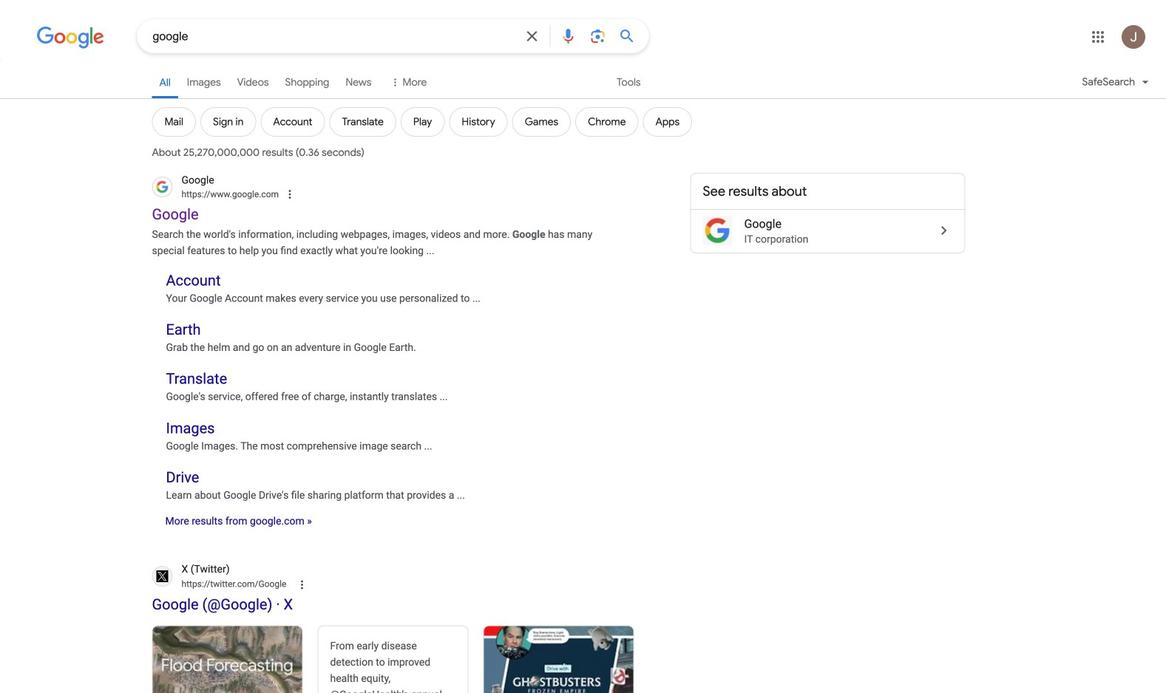 Task type: describe. For each thing, give the bounding box(es) containing it.
search by image image
[[589, 27, 607, 45]]



Task type: vqa. For each thing, say whether or not it's contained in the screenshot.
Search text field
yes



Task type: locate. For each thing, give the bounding box(es) containing it.
Search text field
[[153, 28, 515, 47]]

None search field
[[0, 18, 649, 53]]

heading
[[330, 639, 456, 694]]

None text field
[[182, 188, 279, 201]]

search by voice image
[[560, 27, 577, 45]]

navigation
[[0, 65, 1167, 101]]

google image
[[37, 27, 105, 49]]



